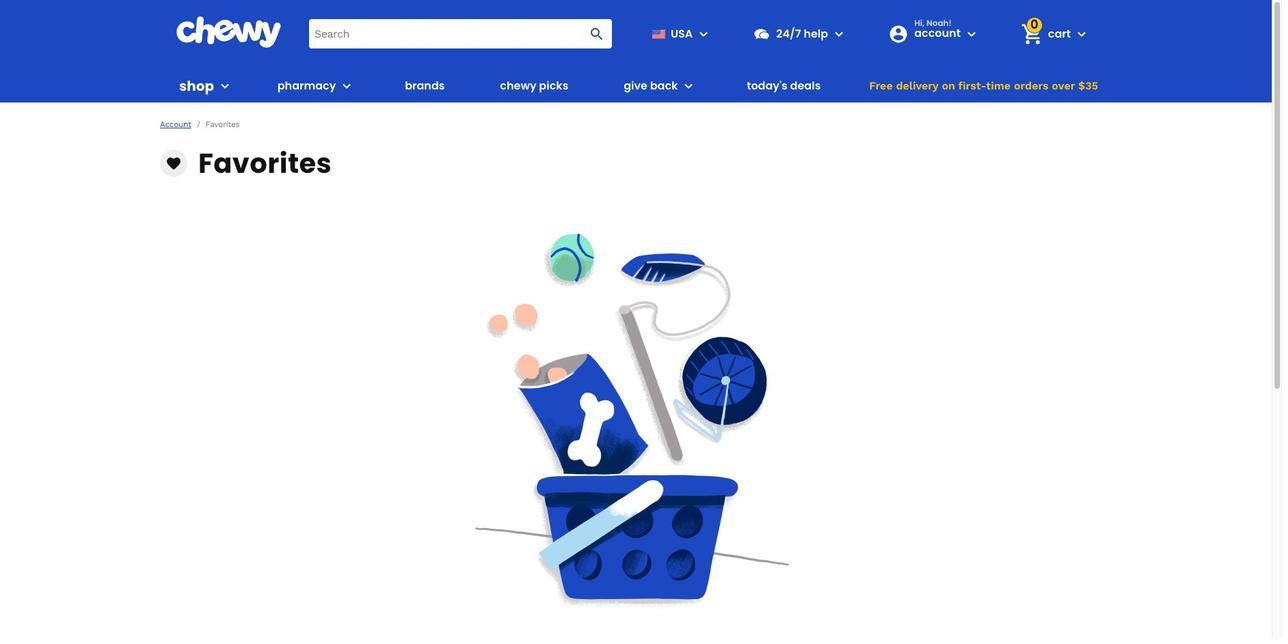 Task type: vqa. For each thing, say whether or not it's contained in the screenshot.
and corresponding to Shelters and Rescues in Chicago,           IL
no



Task type: describe. For each thing, give the bounding box(es) containing it.
account
[[160, 119, 191, 129]]

give back link
[[619, 70, 678, 103]]

24/7 help
[[777, 26, 829, 41]]

give back menu image
[[681, 78, 697, 94]]

brands
[[405, 78, 445, 94]]

free delivery on first-time orders over $35
[[870, 79, 1099, 92]]

free
[[870, 79, 893, 92]]

menu image for usa dropdown button
[[696, 26, 712, 42]]

submit search image
[[589, 26, 606, 42]]

on
[[942, 79, 956, 92]]

give back
[[624, 78, 678, 94]]

help
[[804, 26, 829, 41]]

first-
[[959, 79, 987, 92]]

shop
[[179, 76, 214, 95]]

today's deals link
[[742, 70, 827, 103]]

deals
[[791, 78, 821, 94]]

$35
[[1079, 79, 1099, 92]]

0 vertical spatial favorites
[[206, 119, 240, 129]]

chewy picks link
[[495, 70, 574, 103]]

cart
[[1049, 26, 1071, 41]]

Product search field
[[309, 19, 612, 49]]

hi,
[[915, 17, 925, 28]]

delivery
[[897, 79, 939, 92]]

usa button
[[647, 17, 712, 50]]

24/7 help link
[[748, 17, 829, 50]]

chewy
[[500, 78, 537, 94]]

noah!
[[927, 17, 952, 28]]

cart menu image
[[1074, 26, 1090, 42]]



Task type: locate. For each thing, give the bounding box(es) containing it.
account link
[[160, 119, 191, 130]]

pharmacy menu image
[[339, 78, 355, 94]]

24/7
[[777, 26, 801, 41]]

menu image right the shop
[[217, 78, 233, 94]]

help menu image
[[831, 26, 848, 42]]

over
[[1052, 79, 1076, 92]]

pharmacy
[[278, 78, 336, 94]]

shop button
[[179, 70, 233, 103]]

1 horizontal spatial menu image
[[696, 26, 712, 42]]

account
[[915, 25, 961, 41]]

usa
[[671, 26, 693, 41]]

pharmacy link
[[272, 70, 336, 103]]

free delivery on first-time orders over $35 button
[[865, 70, 1103, 103]]

site banner
[[0, 0, 1272, 103]]

today's
[[747, 78, 788, 94]]

0
[[1031, 16, 1039, 33]]

favorites icon image
[[166, 155, 182, 172]]

time
[[987, 79, 1011, 92]]

back
[[650, 78, 678, 94]]

chewy support image
[[753, 25, 771, 43]]

give
[[624, 78, 648, 94]]

menu image
[[696, 26, 712, 42], [217, 78, 233, 94]]

chewy home image
[[176, 16, 282, 48]]

hi, noah! account
[[915, 17, 961, 41]]

Search text field
[[309, 19, 612, 49]]

0 vertical spatial menu image
[[696, 26, 712, 42]]

menu image inside shop 'popup button'
[[217, 78, 233, 94]]

account menu image
[[964, 26, 980, 42]]

favorites
[[206, 119, 240, 129], [198, 144, 332, 183]]

menu image right 'usa'
[[696, 26, 712, 42]]

items image
[[1020, 22, 1044, 46]]

1 vertical spatial favorites
[[198, 144, 332, 183]]

brands link
[[400, 70, 450, 103]]

menu image inside usa dropdown button
[[696, 26, 712, 42]]

picks
[[539, 78, 569, 94]]

chewy picks
[[500, 78, 569, 94]]

orders
[[1014, 79, 1049, 92]]

1 vertical spatial menu image
[[217, 78, 233, 94]]

0 horizontal spatial menu image
[[217, 78, 233, 94]]

menu image for shop 'popup button'
[[217, 78, 233, 94]]

today's deals
[[747, 78, 821, 94]]



